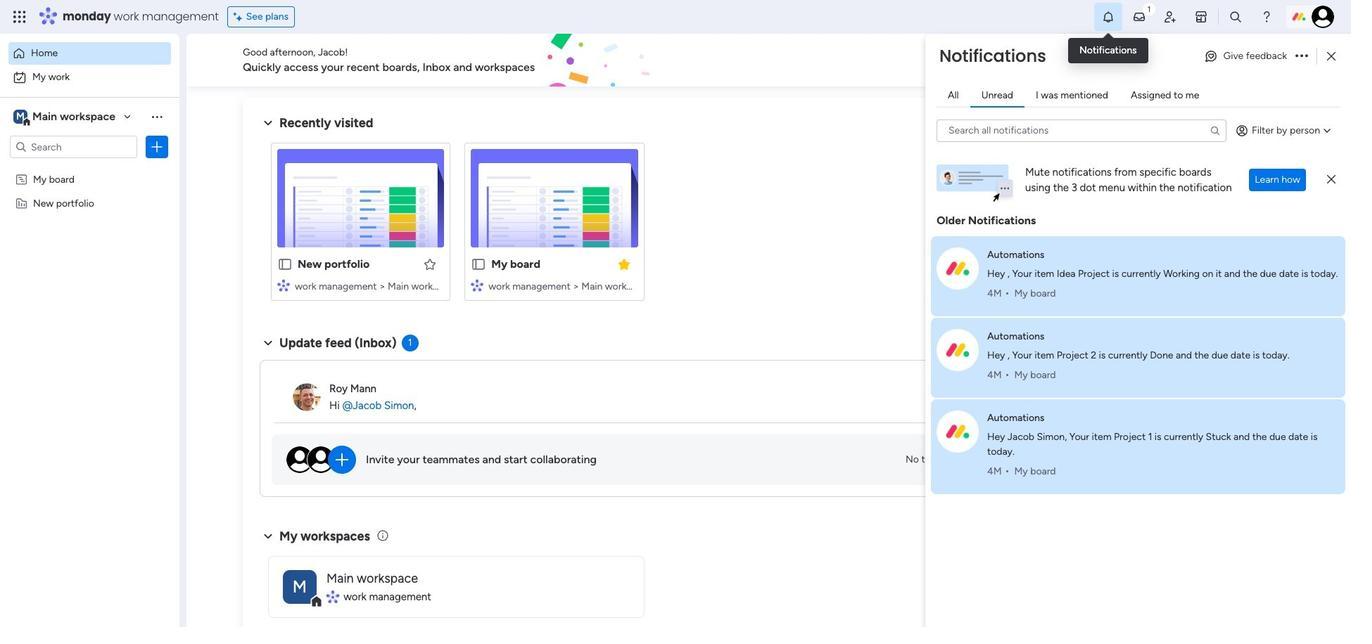 Task type: locate. For each thing, give the bounding box(es) containing it.
1 vertical spatial workspace image
[[283, 570, 317, 604]]

options image
[[1296, 52, 1308, 61], [150, 140, 164, 154]]

1 vertical spatial options image
[[150, 140, 164, 154]]

close my workspaces image
[[260, 528, 277, 545]]

list box
[[0, 164, 179, 405]]

notifications image
[[1102, 10, 1116, 24]]

1 horizontal spatial workspace image
[[283, 570, 317, 604]]

public board image
[[277, 257, 293, 272]]

v2 user feedback image
[[1088, 52, 1099, 68]]

automations image
[[937, 247, 979, 290], [937, 329, 979, 371], [937, 411, 979, 453]]

Search in workspace field
[[30, 139, 118, 155]]

update feed image
[[1132, 10, 1147, 24]]

select product image
[[13, 10, 27, 24]]

component image
[[277, 279, 290, 292]]

1 vertical spatial automations image
[[937, 329, 979, 371]]

v2 bolt switch image
[[1198, 52, 1206, 68]]

search image
[[1210, 125, 1221, 136]]

close recently visited image
[[260, 115, 277, 132]]

remove from favorites image
[[617, 257, 631, 271]]

None search field
[[937, 119, 1227, 142]]

templates image image
[[1090, 106, 1275, 203]]

2 automations image from the top
[[937, 329, 979, 371]]

2 vertical spatial automations image
[[937, 411, 979, 453]]

0 vertical spatial automations image
[[937, 247, 979, 290]]

0 horizontal spatial workspace image
[[13, 109, 27, 125]]

workspace image
[[13, 109, 27, 125], [283, 570, 317, 604]]

option
[[8, 42, 171, 65], [8, 66, 171, 89], [0, 166, 179, 169]]

add to favorites image
[[423, 257, 437, 271]]

0 vertical spatial workspace image
[[13, 109, 27, 125]]

1 element
[[402, 335, 419, 352]]

1 vertical spatial option
[[8, 66, 171, 89]]

0 vertical spatial options image
[[1296, 52, 1308, 61]]

dialog
[[926, 34, 1351, 628]]

Search all notifications search field
[[937, 119, 1227, 142]]

workspace selection element
[[13, 108, 118, 127]]

monday marketplace image
[[1194, 10, 1209, 24]]

help center element
[[1077, 404, 1288, 460]]



Task type: describe. For each thing, give the bounding box(es) containing it.
public board image
[[471, 257, 487, 272]]

quick search results list box
[[260, 132, 1043, 318]]

getting started element
[[1077, 336, 1288, 392]]

see plans image
[[233, 9, 246, 25]]

jacob simon image
[[1312, 6, 1334, 28]]

close update feed (inbox) image
[[260, 335, 277, 352]]

2 vertical spatial option
[[0, 166, 179, 169]]

1 automations image from the top
[[937, 247, 979, 290]]

search everything image
[[1229, 10, 1243, 24]]

0 horizontal spatial options image
[[150, 140, 164, 154]]

help image
[[1260, 10, 1274, 24]]

invite members image
[[1163, 10, 1178, 24]]

1 image
[[1143, 1, 1156, 17]]

give feedback image
[[1204, 49, 1218, 63]]

3 automations image from the top
[[937, 411, 979, 453]]

0 vertical spatial option
[[8, 42, 171, 65]]

roy mann image
[[293, 384, 321, 412]]

workspace options image
[[150, 110, 164, 124]]

1 horizontal spatial options image
[[1296, 52, 1308, 61]]



Task type: vqa. For each thing, say whether or not it's contained in the screenshot.
trending
no



